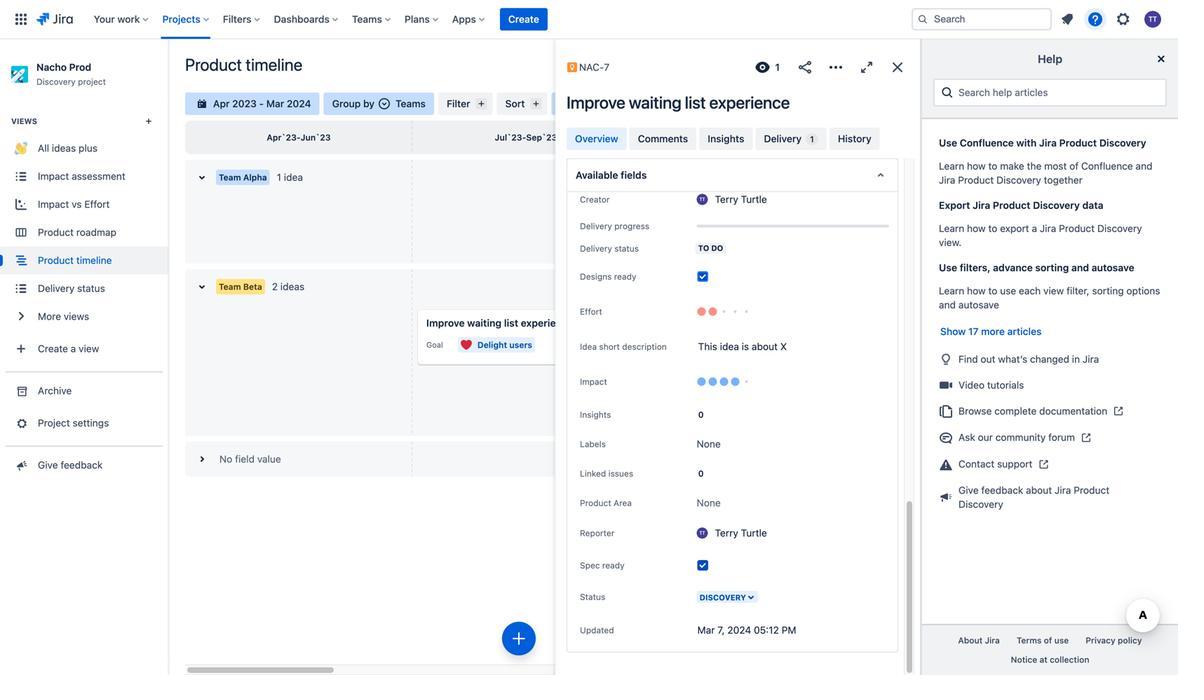 Task type: locate. For each thing, give the bounding box(es) containing it.
use for use filters, advance sorting and autosave
[[939, 262, 957, 274]]

learn for learn how to use each view filter, sorting options and autosave
[[939, 285, 965, 297]]

sorting right filter,
[[1092, 285, 1124, 297]]

tab list containing overview
[[565, 126, 910, 151]]

0 horizontal spatial of
[[1044, 636, 1052, 646]]

team beta
[[219, 282, 262, 292]]

waiting up delight
[[467, 317, 502, 329]]

feedback down project settings button
[[61, 459, 103, 471]]

1 horizontal spatial sorting
[[1092, 285, 1124, 297]]

discovery down the make
[[997, 174, 1041, 186]]

give
[[38, 459, 58, 471], [959, 485, 979, 496]]

0 vertical spatial experience
[[709, 93, 790, 112]]

a right export
[[1032, 223, 1037, 234]]

0 horizontal spatial product timeline
[[38, 255, 112, 266]]

0 horizontal spatial waiting
[[467, 317, 502, 329]]

timeline up apr 2023 - mar 2024 at the top of the page
[[246, 55, 303, 74]]

1 how from the top
[[967, 160, 986, 172]]

1 0 from the top
[[698, 410, 704, 420]]

view inside learn how to use each view filter, sorting options and autosave
[[1044, 285, 1064, 297]]

1 vertical spatial confluence
[[1081, 160, 1133, 172]]

learn up export
[[939, 160, 965, 172]]

discovery inside learn how to make the most of confluence and jira product discovery together
[[997, 174, 1041, 186]]

0 horizontal spatial teams
[[352, 13, 382, 25]]

2 right fields at the top
[[596, 98, 602, 109]]

impact vs effort link
[[0, 190, 168, 218]]

discovery down data
[[1098, 223, 1142, 234]]

2 for 2
[[596, 98, 602, 109]]

2 horizontal spatial 1
[[810, 134, 814, 144]]

give feedback about jira product discovery
[[959, 485, 1110, 510]]

to inside learn how to use each view filter, sorting options and autosave
[[989, 285, 998, 297]]

effort up idea
[[580, 307, 602, 317]]

1 horizontal spatial list
[[685, 93, 706, 112]]

how for filters,
[[967, 285, 986, 297]]

status down the progress
[[615, 244, 639, 253]]

to
[[698, 244, 709, 253]]

ready inside 'spec ready' dropdown button
[[602, 561, 625, 570]]

3 learn from the top
[[939, 285, 965, 297]]

feedback for give feedback
[[61, 459, 103, 471]]

discovery down nacho
[[36, 77, 76, 86]]

1 vertical spatial improve waiting list experience
[[426, 317, 573, 329]]

autosave up options
[[1092, 262, 1135, 274]]

0 vertical spatial 2
[[596, 98, 602, 109]]

delivery status down delivery progress
[[580, 244, 639, 253]]

1 vertical spatial learn
[[939, 223, 965, 234]]

by
[[363, 98, 375, 109]]

group by
[[332, 98, 375, 109]]

sorting inside learn how to use each view filter, sorting options and autosave
[[1092, 285, 1124, 297]]

2024 inside button
[[287, 98, 311, 109]]

discovery inside give feedback about jira product discovery
[[959, 499, 1003, 510]]

learn inside learn how to make the most of confluence and jira product discovery together
[[939, 160, 965, 172]]

1 vertical spatial timeline
[[76, 255, 112, 266]]

learn down the filters,
[[939, 285, 965, 297]]

create down more
[[38, 343, 68, 355]]

filters
[[223, 13, 252, 25]]

status down product timeline link
[[77, 283, 105, 294]]

ideas right beta
[[280, 281, 305, 292]]

1 horizontal spatial insights
[[708, 133, 744, 144]]

ask
[[959, 432, 975, 443]]

ideas inside "link"
[[52, 142, 76, 154]]

terry turtle
[[715, 194, 767, 205], [715, 527, 767, 539]]

give for give feedback about jira product discovery
[[959, 485, 979, 496]]

more
[[981, 326, 1005, 337]]

your profile and settings image
[[1145, 11, 1161, 28]]

0 horizontal spatial create
[[38, 343, 68, 355]]

1 vertical spatial 2023
[[734, 159, 758, 171]]

give down contact
[[959, 485, 979, 496]]

feedback for give feedback about jira product discovery
[[981, 485, 1024, 496]]

apps button
[[448, 8, 490, 31]]

assessment
[[72, 170, 125, 182]]

how inside learn how to make the most of confluence and jira product discovery together
[[967, 160, 986, 172]]

use up export
[[939, 137, 957, 149]]

2 vertical spatial learn
[[939, 285, 965, 297]]

create for create
[[508, 13, 539, 25]]

prod
[[69, 61, 91, 73]]

discovery inside learn how to export a jira product discovery view.
[[1098, 223, 1142, 234]]

1 vertical spatial view
[[79, 343, 99, 355]]

learn inside learn how to export a jira product discovery view.
[[939, 223, 965, 234]]

0 horizontal spatial delivery status
[[38, 283, 105, 294]]

1 none from the top
[[697, 438, 721, 450]]

delivery inside jira product discovery navigation element
[[38, 283, 75, 294]]

impact left the vs
[[38, 198, 69, 210]]

0 horizontal spatial mar
[[266, 98, 284, 109]]

project settings image
[[14, 416, 28, 430]]

1 inside dropdown button
[[775, 61, 780, 73]]

more
[[38, 311, 61, 322]]

a inside popup button
[[71, 343, 76, 355]]

team for 2 ideas
[[219, 282, 241, 292]]

2 how from the top
[[967, 223, 986, 234]]

how inside learn how to export a jira product discovery view.
[[967, 223, 986, 234]]

primary element
[[8, 0, 901, 39]]

about left x
[[752, 341, 778, 352]]

the
[[1027, 160, 1042, 172]]

confluence up data
[[1081, 160, 1133, 172]]

0 horizontal spatial sorting
[[1035, 262, 1069, 274]]

0 horizontal spatial effort
[[84, 198, 110, 210]]

archive button
[[0, 377, 168, 405]]

delivery status up views
[[38, 283, 105, 294]]

0 vertical spatial how
[[967, 160, 986, 172]]

1 vertical spatial a
[[71, 343, 76, 355]]

2 horizontal spatial and
[[1136, 160, 1153, 172]]

delivery up 04:03
[[764, 133, 802, 144]]

0 vertical spatial insights
[[708, 133, 744, 144]]

group containing all ideas plus
[[0, 98, 168, 371]]

team left beta
[[219, 282, 241, 292]]

2023 left -
[[232, 98, 257, 109]]

insights up labels
[[580, 410, 611, 420]]

delivery
[[764, 133, 802, 144], [580, 221, 612, 231], [580, 244, 612, 253], [38, 283, 75, 294]]

2 to from the top
[[989, 223, 998, 234]]

feedback inside give feedback about jira product discovery
[[981, 485, 1024, 496]]

about jira
[[958, 636, 1000, 646]]

1 horizontal spatial give
[[959, 485, 979, 496]]

how down export
[[967, 223, 986, 234]]

2023
[[232, 98, 257, 109], [734, 159, 758, 171]]

sorting up learn how to use each view filter, sorting options and autosave
[[1035, 262, 1069, 274]]

0 horizontal spatial about
[[752, 341, 778, 352]]

filter
[[447, 98, 470, 109]]

delivery up 'designs'
[[580, 244, 612, 253]]

1 left history button
[[810, 134, 814, 144]]

ready
[[614, 272, 637, 282], [602, 561, 625, 570]]

0 vertical spatial mar
[[266, 98, 284, 109]]

1 vertical spatial feedback
[[981, 485, 1024, 496]]

0 vertical spatial 2023
[[232, 98, 257, 109]]

2024
[[287, 98, 311, 109], [728, 625, 751, 636]]

your
[[94, 13, 115, 25]]

use inside learn how to use each view filter, sorting options and autosave
[[1000, 285, 1016, 297]]

1 horizontal spatial confluence
[[1081, 160, 1133, 172]]

how for confluence
[[967, 160, 986, 172]]

0 vertical spatial autosave
[[1092, 262, 1135, 274]]

2 vertical spatial to
[[989, 285, 998, 297]]

0 vertical spatial give
[[38, 459, 58, 471]]

available
[[576, 169, 618, 181]]

contact support link
[[934, 451, 1167, 478]]

list up insights button
[[685, 93, 706, 112]]

close image
[[889, 59, 906, 76]]

ideas right all
[[52, 142, 76, 154]]

how for jira
[[967, 223, 986, 234]]

0 vertical spatial ideas
[[52, 142, 76, 154]]

project
[[78, 77, 106, 86]]

improve down nac-7 link
[[567, 93, 625, 112]]

1 right alpha
[[277, 171, 281, 183]]

apr
[[213, 98, 230, 109]]

give feedback about jira product discovery link
[[934, 478, 1167, 517]]

give feedback
[[38, 459, 103, 471]]

0 vertical spatial 2024
[[287, 98, 311, 109]]

use left each
[[1000, 285, 1016, 297]]

jira inside button
[[985, 636, 1000, 646]]

impact
[[38, 170, 69, 182], [38, 198, 69, 210], [580, 377, 607, 387]]

a down views
[[71, 343, 76, 355]]

jira image
[[36, 11, 73, 28], [36, 11, 73, 28]]

0 horizontal spatial list
[[504, 317, 518, 329]]

0 vertical spatial effort
[[84, 198, 110, 210]]

0 vertical spatial delivery status
[[580, 244, 639, 253]]

terms of use link
[[1008, 631, 1077, 651]]

2024 up apr`23-jun`23
[[287, 98, 311, 109]]

0 vertical spatial pm
[[790, 159, 805, 171]]

advance
[[993, 262, 1033, 274]]

about down contact support link
[[1026, 485, 1052, 496]]

idea left is
[[720, 341, 739, 352]]

terms of use
[[1017, 636, 1069, 646]]

delivery up more
[[38, 283, 75, 294]]

give inside button
[[38, 459, 58, 471]]

Search field
[[912, 8, 1052, 31]]

2024 right 7, on the bottom right of page
[[728, 625, 751, 636]]

2023 inside button
[[232, 98, 257, 109]]

designs ready
[[580, 272, 637, 282]]

0 vertical spatial create
[[508, 13, 539, 25]]

0 horizontal spatial view
[[79, 343, 99, 355]]

product timeline up apr 2023 - mar 2024 button
[[185, 55, 303, 74]]

add ideas image
[[511, 631, 527, 647]]

1 vertical spatial sorting
[[1092, 285, 1124, 297]]

3 to from the top
[[989, 285, 998, 297]]

2023 right 30,
[[734, 159, 758, 171]]

learn inside learn how to use each view filter, sorting options and autosave
[[939, 285, 965, 297]]

1 horizontal spatial mar
[[698, 625, 715, 636]]

impact up insights dropdown button
[[580, 377, 607, 387]]

jun`23
[[301, 133, 331, 142]]

to left the make
[[989, 160, 998, 172]]

2 team from the top
[[219, 282, 241, 292]]

delivery up delivery status dropdown button
[[580, 221, 612, 231]]

product inside product timeline link
[[38, 255, 74, 266]]

dashboards
[[274, 13, 330, 25]]

experience up users
[[521, 317, 573, 329]]

list
[[685, 93, 706, 112], [504, 317, 518, 329]]

project
[[38, 417, 70, 429]]

product timeline down product roadmap
[[38, 255, 112, 266]]

0 vertical spatial status
[[615, 244, 639, 253]]

idea for this
[[720, 341, 739, 352]]

1
[[775, 61, 780, 73], [810, 134, 814, 144], [277, 171, 281, 183]]

export
[[939, 200, 970, 211]]

1 vertical spatial terry
[[715, 527, 738, 539]]

1 vertical spatial ideas
[[280, 281, 305, 292]]

0 vertical spatial sorting
[[1035, 262, 1069, 274]]

ready right 'designs'
[[614, 272, 637, 282]]

:wave: image
[[15, 142, 27, 155]]

2 terry from the top
[[715, 527, 738, 539]]

Search help articles field
[[955, 80, 1160, 105]]

learn up view. at the right top of the page
[[939, 223, 965, 234]]

about
[[752, 341, 778, 352], [1026, 485, 1052, 496]]

teams right multi select dropdown image
[[396, 98, 426, 109]]

pm for oct 30, 2023 04:03 pm
[[790, 159, 805, 171]]

settings image
[[1115, 11, 1132, 28]]

idea right alpha
[[284, 171, 303, 183]]

privacy
[[1086, 636, 1116, 646]]

0 vertical spatial list
[[685, 93, 706, 112]]

insights inside button
[[708, 133, 744, 144]]

documentation
[[1040, 405, 1108, 417]]

delight
[[478, 340, 507, 350]]

and inside learn how to use each view filter, sorting options and autosave
[[939, 299, 956, 311]]

feedback down contact support
[[981, 485, 1024, 496]]

designs
[[580, 272, 612, 282]]

2 0 from the top
[[698, 469, 704, 479]]

ready right spec
[[602, 561, 625, 570]]

0 horizontal spatial 1
[[277, 171, 281, 183]]

1 vertical spatial product timeline
[[38, 255, 112, 266]]

discovery down contact
[[959, 499, 1003, 510]]

banner
[[0, 0, 1178, 39]]

value
[[257, 453, 281, 465]]

1 idea
[[277, 171, 303, 183]]

2 learn from the top
[[939, 223, 965, 234]]

2 vertical spatial impact
[[580, 377, 607, 387]]

multi select dropdown image
[[379, 98, 390, 109]]

1 use from the top
[[939, 137, 957, 149]]

calendar image
[[194, 95, 210, 112]]

data
[[1083, 200, 1104, 211]]

to
[[989, 160, 998, 172], [989, 223, 998, 234], [989, 285, 998, 297]]

1 horizontal spatial idea
[[720, 341, 739, 352]]

0 horizontal spatial 2023
[[232, 98, 257, 109]]

timeline down "roadmap"
[[76, 255, 112, 266]]

mar left 7, on the bottom right of page
[[698, 625, 715, 636]]

waiting up "comments"
[[629, 93, 681, 112]]

to down the filters,
[[989, 285, 998, 297]]

discovery inside nacho prod discovery project
[[36, 77, 76, 86]]

1 left more image
[[775, 61, 780, 73]]

insights
[[708, 133, 744, 144], [580, 410, 611, 420]]

improve waiting list experience up delight users
[[426, 317, 573, 329]]

how left the make
[[967, 160, 986, 172]]

feedback
[[61, 459, 103, 471], [981, 485, 1024, 496]]

1 to from the top
[[989, 160, 998, 172]]

create right apps popup button
[[508, 13, 539, 25]]

timeline
[[246, 55, 303, 74], [76, 255, 112, 266]]

-
[[259, 98, 264, 109]]

create inside "button"
[[508, 13, 539, 25]]

1 horizontal spatial timeline
[[246, 55, 303, 74]]

1 vertical spatial team
[[219, 282, 241, 292]]

0 vertical spatial 1
[[775, 61, 780, 73]]

1 learn from the top
[[939, 160, 965, 172]]

1 horizontal spatial feedback
[[981, 485, 1024, 496]]

view.
[[939, 237, 962, 248]]

effort right the vs
[[84, 198, 110, 210]]

group
[[0, 98, 168, 371]]

1 horizontal spatial autosave
[[1092, 262, 1135, 274]]

video tutorials link
[[934, 372, 1167, 398]]

2 use from the top
[[939, 262, 957, 274]]

improve up goal on the left of the page
[[426, 317, 465, 329]]

notice at collection
[[1011, 655, 1090, 665]]

1 vertical spatial of
[[1044, 636, 1052, 646]]

in
[[1072, 353, 1080, 365]]

0 vertical spatial impact
[[38, 170, 69, 182]]

feedback inside button
[[61, 459, 103, 471]]

pm right 05:12
[[782, 625, 796, 636]]

autosave up "17"
[[959, 299, 999, 311]]

most
[[1044, 160, 1067, 172]]

pm right 04:03
[[790, 159, 805, 171]]

pm for mar 7, 2024 05:12 pm
[[782, 625, 796, 636]]

0 vertical spatial learn
[[939, 160, 965, 172]]

0 vertical spatial teams
[[352, 13, 382, 25]]

list up delight users
[[504, 317, 518, 329]]

1 horizontal spatial product timeline
[[185, 55, 303, 74]]

1 horizontal spatial delivery status
[[580, 244, 639, 253]]

to left export
[[989, 223, 998, 234]]

view down more views link
[[79, 343, 99, 355]]

a inside learn how to export a jira product discovery view.
[[1032, 223, 1037, 234]]

plans button
[[400, 8, 444, 31]]

1 horizontal spatial 2
[[596, 98, 602, 109]]

1 vertical spatial create
[[38, 343, 68, 355]]

archive
[[38, 385, 72, 397]]

use
[[939, 137, 957, 149], [939, 262, 957, 274]]

team left alpha
[[219, 173, 241, 182]]

mar right -
[[266, 98, 284, 109]]

1 vertical spatial insights
[[580, 410, 611, 420]]

sort button
[[497, 93, 547, 115]]

1 vertical spatial idea
[[720, 341, 739, 352]]

use up collection
[[1055, 636, 1069, 646]]

2 right beta
[[272, 281, 278, 292]]

1 vertical spatial 0
[[698, 469, 704, 479]]

confluence up the make
[[960, 137, 1014, 149]]

0 vertical spatial about
[[752, 341, 778, 352]]

your work button
[[90, 8, 154, 31]]

ideas for all
[[52, 142, 76, 154]]

0 horizontal spatial insights
[[580, 410, 611, 420]]

1 horizontal spatial ideas
[[280, 281, 305, 292]]

1 vertical spatial 2
[[272, 281, 278, 292]]

views
[[11, 117, 37, 126]]

1 horizontal spatial status
[[615, 244, 639, 253]]

apr`23-jun`23
[[267, 133, 331, 142]]

0 vertical spatial a
[[1032, 223, 1037, 234]]

discovery up data
[[1100, 137, 1147, 149]]

1 team from the top
[[219, 173, 241, 182]]

teams left plans in the top left of the page
[[352, 13, 382, 25]]

0 vertical spatial 0
[[698, 410, 704, 420]]

idea short description button
[[576, 338, 671, 355]]

effort
[[84, 198, 110, 210], [580, 307, 602, 317]]

1 vertical spatial 1
[[810, 134, 814, 144]]

0 vertical spatial idea
[[284, 171, 303, 183]]

available fields
[[576, 169, 647, 181]]

view right each
[[1044, 285, 1064, 297]]

0 vertical spatial ready
[[614, 272, 637, 282]]

how inside learn how to use each view filter, sorting options and autosave
[[967, 285, 986, 297]]

improve waiting list experience
[[567, 93, 790, 112], [426, 317, 573, 329]]

tab list
[[565, 126, 910, 151]]

0 vertical spatial terry turtle
[[715, 194, 767, 205]]

create inside popup button
[[38, 343, 68, 355]]

1 horizontal spatial about
[[1026, 485, 1052, 496]]

2 for 2 ideas
[[272, 281, 278, 292]]

product inside learn how to export a jira product discovery view.
[[1059, 223, 1095, 234]]

use down view. at the right top of the page
[[939, 262, 957, 274]]

impact down all
[[38, 170, 69, 182]]

0 horizontal spatial ideas
[[52, 142, 76, 154]]

2
[[596, 98, 602, 109], [272, 281, 278, 292]]

of up the together
[[1070, 160, 1079, 172]]

3 how from the top
[[967, 285, 986, 297]]

find out what's changed in jira link
[[934, 346, 1167, 372]]

0 horizontal spatial 2024
[[287, 98, 311, 109]]

improve waiting list experience up "comments"
[[567, 93, 790, 112]]

1 horizontal spatial view
[[1044, 285, 1064, 297]]

0
[[698, 410, 704, 420], [698, 469, 704, 479]]

1 vertical spatial use
[[939, 262, 957, 274]]

0 horizontal spatial timeline
[[76, 255, 112, 266]]

to inside learn how to export a jira product discovery view.
[[989, 223, 998, 234]]

impact inside dropdown button
[[580, 377, 607, 387]]

to inside learn how to make the most of confluence and jira product discovery together
[[989, 160, 998, 172]]

0 horizontal spatial idea
[[284, 171, 303, 183]]

project settings
[[38, 417, 109, 429]]

nacho prod discovery project
[[36, 61, 106, 86]]

1 vertical spatial mar
[[698, 625, 715, 636]]

give inside give feedback about jira product discovery
[[959, 485, 979, 496]]

experience down the 1 dropdown button
[[709, 93, 790, 112]]

learn how to make the most of confluence and jira product discovery together
[[939, 160, 1153, 186]]

ready inside designs ready dropdown button
[[614, 272, 637, 282]]

effort inside jira product discovery navigation element
[[84, 198, 110, 210]]

team for 1 idea
[[219, 173, 241, 182]]

of right terms
[[1044, 636, 1052, 646]]

1 vertical spatial impact
[[38, 198, 69, 210]]

0 vertical spatial to
[[989, 160, 998, 172]]

give right feedback icon
[[38, 459, 58, 471]]

1 horizontal spatial use
[[1055, 636, 1069, 646]]

how down the filters,
[[967, 285, 986, 297]]

insights up 30,
[[708, 133, 744, 144]]



Task type: vqa. For each thing, say whether or not it's contained in the screenshot.
leftmost Product timeline
yes



Task type: describe. For each thing, give the bounding box(es) containing it.
with
[[1017, 137, 1037, 149]]

feedback image
[[14, 458, 28, 472]]

jira product discovery navigation element
[[0, 39, 168, 675]]

about
[[958, 636, 983, 646]]

mar inside button
[[266, 98, 284, 109]]

1 horizontal spatial teams
[[396, 98, 426, 109]]

2 terry turtle from the top
[[715, 527, 767, 539]]

available fields element
[[567, 159, 898, 192]]

notifications image
[[1059, 11, 1076, 28]]

team alpha
[[219, 173, 267, 182]]

terms
[[1017, 636, 1042, 646]]

history button
[[830, 128, 880, 150]]

insights button
[[576, 406, 615, 423]]

to for export
[[989, 223, 998, 234]]

give for give feedback
[[38, 459, 58, 471]]

impact assessment
[[38, 170, 125, 182]]

04:03
[[760, 159, 788, 171]]

oct
[[698, 159, 714, 171]]

create button
[[500, 8, 548, 31]]

policy
[[1118, 636, 1142, 646]]

spec ready button
[[576, 557, 629, 574]]

sep`23
[[526, 133, 557, 142]]

about inside give feedback about jira product discovery
[[1026, 485, 1052, 496]]

video tutorials
[[959, 380, 1024, 391]]

view inside popup button
[[79, 343, 99, 355]]

fields
[[621, 169, 647, 181]]

effort inside popup button
[[580, 307, 602, 317]]

product inside give feedback about jira product discovery
[[1074, 485, 1110, 496]]

jira inside learn how to export a jira product discovery view.
[[1040, 223, 1056, 234]]

close image
[[1153, 50, 1170, 67]]

collection
[[1050, 655, 1090, 665]]

plus
[[79, 142, 97, 154]]

product inside product roadmap link
[[38, 227, 74, 238]]

current project sidebar image
[[153, 56, 184, 84]]

05:12
[[754, 625, 779, 636]]

1 horizontal spatial 2023
[[734, 159, 758, 171]]

1 turtle from the top
[[741, 194, 767, 205]]

ready for spec ready
[[602, 561, 625, 570]]

linked
[[580, 469, 606, 479]]

alpha
[[243, 173, 267, 182]]

timeline inside jira product discovery navigation element
[[76, 255, 112, 266]]

impact for assessment
[[38, 170, 69, 182]]

is
[[742, 341, 749, 352]]

projects button
[[158, 8, 214, 31]]

labels button
[[576, 436, 610, 453]]

this idea is about x
[[698, 341, 787, 352]]

teams button
[[348, 8, 396, 31]]

contact
[[959, 458, 995, 470]]

updated button
[[576, 622, 618, 639]]

history
[[838, 133, 872, 144]]

1 vertical spatial use
[[1055, 636, 1069, 646]]

product roadmap link
[[0, 218, 168, 247]]

oct 30, 2023 04:03 pm
[[698, 159, 805, 171]]

create for create a view
[[38, 343, 68, 355]]

1 vertical spatial improve
[[426, 317, 465, 329]]

find
[[959, 353, 978, 365]]

search image
[[917, 14, 929, 25]]

ask our community forum link
[[934, 425, 1167, 451]]

appswitcher icon image
[[13, 11, 29, 28]]

all
[[38, 142, 49, 154]]

1 horizontal spatial waiting
[[629, 93, 681, 112]]

1 vertical spatial experience
[[521, 317, 573, 329]]

jira inside give feedback about jira product discovery
[[1055, 485, 1071, 496]]

jul`23-
[[495, 133, 526, 142]]

users
[[509, 340, 532, 350]]

linked issues button
[[576, 465, 638, 482]]

0 vertical spatial improve
[[567, 93, 625, 112]]

nac-7 link
[[565, 59, 619, 76]]

discovery down the together
[[1033, 200, 1080, 211]]

to for make
[[989, 160, 998, 172]]

comments button
[[630, 128, 697, 150]]

show
[[941, 326, 966, 337]]

1 vertical spatial 2024
[[728, 625, 751, 636]]

insights button
[[699, 128, 753, 150]]

product inside product area dropdown button
[[580, 498, 611, 508]]

filters button
[[219, 8, 266, 31]]

status inside jira product discovery navigation element
[[77, 283, 105, 294]]

together
[[1044, 174, 1083, 186]]

impact for vs
[[38, 198, 69, 210]]

delivery progress
[[580, 221, 649, 231]]

support
[[997, 458, 1033, 470]]

delivery status inside jira product discovery navigation element
[[38, 283, 105, 294]]

to do
[[698, 244, 723, 253]]

product timeline inside 'group'
[[38, 255, 112, 266]]

autosave inside learn how to use each view filter, sorting options and autosave
[[959, 299, 999, 311]]

ready for designs ready
[[614, 272, 637, 282]]

options
[[1127, 285, 1160, 297]]

status inside dropdown button
[[615, 244, 639, 253]]

show 17 more articles button
[[934, 323, 1049, 340]]

to for use
[[989, 285, 998, 297]]

project settings button
[[0, 409, 168, 437]]

banner containing your work
[[0, 0, 1178, 39]]

what's
[[998, 353, 1028, 365]]

articles
[[1008, 326, 1042, 337]]

reporter button
[[576, 525, 619, 542]]

our
[[978, 432, 993, 443]]

2 turtle from the top
[[741, 527, 767, 539]]

your work
[[94, 13, 140, 25]]

filter button
[[438, 93, 493, 115]]

issues
[[609, 469, 633, 479]]

overview button
[[567, 128, 627, 150]]

use for use confluence with jira product discovery
[[939, 137, 957, 149]]

idea for 1
[[284, 171, 303, 183]]

impact vs effort
[[38, 198, 110, 210]]

2 none from the top
[[697, 497, 721, 509]]

labels
[[580, 439, 606, 449]]

make
[[1000, 160, 1025, 172]]

jira inside learn how to make the most of confluence and jira product discovery together
[[939, 174, 956, 186]]

product area
[[580, 498, 632, 508]]

of inside learn how to make the most of confluence and jira product discovery together
[[1070, 160, 1079, 172]]

plans
[[405, 13, 430, 25]]

ask our community forum
[[959, 432, 1075, 443]]

product roadmap
[[38, 227, 116, 238]]

apr 2023 - mar 2024
[[213, 98, 311, 109]]

nacho
[[36, 61, 67, 73]]

:wave: image
[[15, 142, 27, 155]]

2 vertical spatial 1
[[277, 171, 281, 183]]

ideas for 2
[[280, 281, 305, 292]]

no field value
[[220, 453, 281, 465]]

7,
[[718, 625, 725, 636]]

of inside the terms of use link
[[1044, 636, 1052, 646]]

learn for learn how to export a jira product discovery view.
[[939, 223, 965, 234]]

comments
[[638, 133, 688, 144]]

product inside learn how to make the most of confluence and jira product discovery together
[[958, 174, 994, 186]]

give feedback button
[[0, 451, 168, 479]]

delivery inside dropdown button
[[580, 244, 612, 253]]

teams inside dropdown button
[[352, 13, 382, 25]]

0 vertical spatial confluence
[[960, 137, 1014, 149]]

delivery status inside dropdown button
[[580, 244, 639, 253]]

more image
[[828, 59, 844, 76]]

1 button
[[753, 56, 786, 79]]

complete
[[995, 405, 1037, 417]]

insights inside dropdown button
[[580, 410, 611, 420]]

delivery inside popup button
[[580, 221, 612, 231]]

:heart: image
[[461, 339, 472, 351]]

status
[[580, 592, 605, 602]]

delight users
[[478, 340, 532, 350]]

jul`23-sep`23
[[495, 133, 557, 142]]

0 vertical spatial timeline
[[246, 55, 303, 74]]

1 terry turtle from the top
[[715, 194, 767, 205]]

expand image
[[858, 59, 875, 76]]

apr`23-
[[267, 133, 301, 142]]

0 vertical spatial improve waiting list experience
[[567, 93, 790, 112]]

delivery status link
[[0, 275, 168, 303]]

privacy policy
[[1086, 636, 1142, 646]]

:heart: image
[[461, 339, 472, 351]]

1 terry from the top
[[715, 194, 738, 205]]

1 vertical spatial and
[[1072, 262, 1089, 274]]

spec ready
[[580, 561, 625, 570]]

learn for learn how to make the most of confluence and jira product discovery together
[[939, 160, 965, 172]]

and inside learn how to make the most of confluence and jira product discovery together
[[1136, 160, 1153, 172]]

help image
[[1087, 11, 1104, 28]]

no
[[220, 453, 232, 465]]

sort
[[505, 98, 525, 109]]

all ideas plus
[[38, 142, 97, 154]]

learn how to export a jira product discovery view.
[[939, 223, 1142, 248]]

mar 7, 2024 05:12 pm
[[698, 625, 796, 636]]

idea short description
[[580, 342, 667, 352]]

show 17 more articles
[[941, 326, 1042, 337]]

confluence inside learn how to make the most of confluence and jira product discovery together
[[1081, 160, 1133, 172]]



